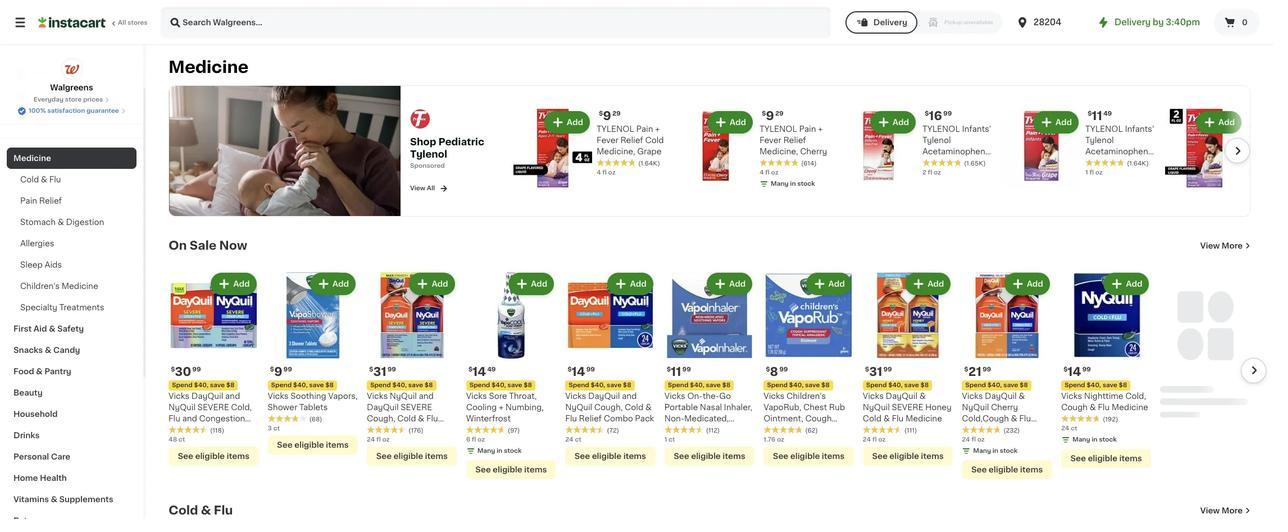 Task type: locate. For each thing, give the bounding box(es) containing it.
2 more from the top
[[1222, 508, 1243, 515]]

4 tylenol from the left
[[1086, 125, 1123, 133]]

24 for vicks dayquil and nyquil cough, cold & flu relief combo pack
[[565, 437, 573, 444]]

1 vertical spatial 11
[[671, 367, 681, 378]]

31 for nyquil
[[373, 367, 386, 378]]

see eligible items button down (62)
[[764, 447, 854, 467]]

1 horizontal spatial shop
[[410, 138, 436, 147]]

1
[[1086, 170, 1088, 176], [665, 437, 667, 444]]

2 14 from the left
[[572, 367, 585, 378]]

see eligible items down the (232)
[[972, 467, 1043, 474]]

see for vicks nighttime cold, cough & flu medicine
[[1071, 455, 1086, 463]]

6 product group from the left
[[665, 271, 755, 467]]

nyquil for 21
[[962, 404, 989, 412]]

see eligible items button for vicks dayquil and nyquil severe cold, flu and congestion medicine, liquicaps
[[169, 447, 259, 467]]

1 14 from the left
[[473, 367, 486, 378]]

$ for vicks dayquil and nyquil severe cold, flu and congestion medicine, liquicaps
[[171, 367, 175, 373]]

14
[[473, 367, 486, 378], [572, 367, 585, 378], [1068, 367, 1081, 378]]

4 down tylenol pain + fever relief cold medicine, grape
[[597, 170, 601, 176]]

1 horizontal spatial fever
[[760, 136, 782, 144]]

delivery inside delivery button
[[874, 19, 908, 26]]

5 spend $40, save $8 from the left
[[569, 383, 631, 389]]

99
[[943, 111, 952, 117], [192, 367, 201, 373], [283, 367, 292, 373], [388, 367, 396, 373], [586, 367, 595, 373], [683, 367, 691, 373], [779, 367, 788, 373], [884, 367, 892, 373], [983, 367, 991, 373], [1083, 367, 1091, 373]]

$ inside $ 16 99
[[925, 111, 929, 117]]

vicks dayquil and nyquil cough, cold & flu relief combo pack
[[565, 393, 654, 423]]

0 horizontal spatial $ 9 29
[[599, 110, 621, 122]]

spend $40, save $8
[[172, 383, 235, 389], [271, 383, 334, 389], [370, 383, 433, 389], [470, 383, 532, 389], [569, 383, 631, 389], [668, 383, 731, 389], [767, 383, 830, 389], [866, 383, 929, 389], [966, 383, 1028, 389], [1065, 383, 1127, 389]]

3 14 from the left
[[1068, 367, 1081, 378]]

cough down nighttime
[[1061, 404, 1088, 412]]

99 for vicks soothing vapors, shower tablets
[[283, 367, 292, 373]]

0 horizontal spatial grape
[[637, 148, 662, 156]]

31 for dayquil
[[869, 367, 882, 378]]

1 spend from the left
[[172, 383, 193, 389]]

$40, up vicks dayquil and nyquil cough, cold & flu relief combo pack
[[591, 383, 605, 389]]

1 horizontal spatial cold & flu link
[[169, 505, 233, 518]]

see eligible items down (192)
[[1071, 455, 1142, 463]]

0 horizontal spatial tylenol
[[410, 150, 447, 159]]

3 $8 from the left
[[425, 383, 433, 389]]

7 spend $40, save $8 from the left
[[767, 383, 830, 389]]

1 vertical spatial view more link
[[1201, 506, 1251, 517]]

0 horizontal spatial 9
[[274, 367, 282, 378]]

14 up vicks dayquil and nyquil cough, cold & flu relief combo pack
[[572, 367, 585, 378]]

$40, for vicks nighttime cold, cough & flu medicine
[[1087, 383, 1101, 389]]

$40, up vicks nyquil and dayquil severe cough, cold & flu relief liquid
[[392, 383, 407, 389]]

0 horizontal spatial cold,
[[231, 404, 252, 412]]

vicks inside vicks dayquil and nyquil cough, cold & flu relief combo pack
[[565, 393, 586, 401]]

grape
[[637, 148, 662, 156], [1086, 170, 1110, 178]]

2 29 from the left
[[775, 111, 784, 117]]

3 tylenol from the left
[[923, 125, 960, 133]]

see for vicks dayquil & nyquil cherry cold,cough & flu medicine
[[972, 467, 987, 474]]

delivery for delivery by 3:40pm
[[1115, 18, 1151, 26]]

9 spend from the left
[[966, 383, 986, 389]]

in down cold,cough
[[993, 449, 999, 455]]

buy
[[31, 92, 47, 100]]

1 severe from the left
[[198, 404, 229, 412]]

0 horizontal spatial 14
[[473, 367, 486, 378]]

2 severe from the left
[[401, 404, 432, 412]]

liquicaps
[[209, 427, 249, 435]]

ct for vicks nighttime cold, cough & flu medicine
[[1071, 426, 1078, 432]]

9 $40, from the left
[[988, 383, 1002, 389]]

0 vertical spatial all
[[118, 20, 126, 26]]

tylenol down the 16
[[923, 136, 951, 144]]

guarantee
[[87, 108, 119, 114]]

spend $40, save $8 up vicks dayquil and nyquil cough, cold & flu relief combo pack
[[569, 383, 631, 389]]

non-
[[665, 415, 684, 423]]

1 horizontal spatial 2 fl oz
[[1249, 170, 1267, 176]]

cold, right nighttime
[[1126, 393, 1146, 401]]

drinks
[[13, 432, 40, 440]]

severe inside vicks dayquil & nyquil severe honey cold & flu medicine
[[892, 404, 924, 412]]

tylenol inside shop pediatric tylenol spo nsored
[[410, 150, 447, 159]]

0 horizontal spatial 49
[[487, 367, 496, 373]]

2 view more link from the top
[[1201, 506, 1251, 517]]

99 inside $ 9 99
[[283, 367, 292, 373]]

first aid & safety link
[[7, 319, 137, 340]]

2 infants' from the left
[[1125, 125, 1155, 133]]

3 spend $40, save $8 from the left
[[370, 383, 433, 389]]

fever
[[597, 136, 619, 144], [760, 136, 782, 144]]

spend $40, save $8 up vicks dayquil & nyquil severe honey cold & flu medicine
[[866, 383, 929, 389]]

0 vertical spatial grape
[[637, 148, 662, 156]]

0 horizontal spatial 24 ct
[[565, 437, 582, 444]]

1 horizontal spatial 2
[[1249, 170, 1252, 176]]

items for vicks dayquil & nyquil cherry cold,cough & flu medicine
[[1020, 467, 1043, 474]]

more for cold & flu
[[1222, 508, 1243, 515]]

health
[[40, 475, 67, 483]]

see eligible items
[[277, 442, 349, 450], [178, 453, 249, 461], [376, 453, 448, 461], [575, 453, 646, 461], [674, 453, 745, 461], [773, 453, 845, 461], [872, 453, 944, 461], [1071, 455, 1142, 463], [476, 467, 547, 474], [972, 467, 1043, 474]]

2 $8 from the left
[[325, 383, 334, 389]]

2 view more from the top
[[1201, 508, 1243, 515]]

6 $8 from the left
[[722, 383, 731, 389]]

9 product group from the left
[[962, 271, 1052, 480]]

many in stock down (192)
[[1073, 437, 1117, 444]]

1 horizontal spatial $ 31 99
[[865, 367, 892, 378]]

product group containing 8
[[764, 271, 854, 467]]

0 vertical spatial cold,
[[1126, 393, 1146, 401]]

6 save from the left
[[706, 383, 721, 389]]

1 vertical spatial cherry
[[942, 170, 969, 178]]

$40, for vicks nyquil and dayquil severe cough, cold & flu relief liquid
[[392, 383, 407, 389]]

acetaminophen inside tylenol infants' tylenol acetaminophen medicine, dye- free cherry
[[923, 148, 985, 156]]

1 vertical spatial 24 ct
[[565, 437, 582, 444]]

$ 14 99 up vicks dayquil and nyquil cough, cold & flu relief combo pack
[[568, 367, 595, 378]]

1 for spend $40, save $8
[[665, 437, 667, 444]]

vicks
[[169, 393, 189, 401], [268, 393, 289, 401], [367, 393, 388, 401], [466, 393, 487, 401], [565, 393, 586, 401], [665, 393, 685, 401], [764, 393, 785, 401], [863, 393, 884, 401], [962, 393, 983, 401], [1061, 393, 1082, 401]]

14 up vicks nighttime cold, cough & flu medicine
[[1068, 367, 1081, 378]]

dayquil inside vicks dayquil & nyquil severe honey cold & flu medicine
[[886, 393, 918, 401]]

vicks inside vicks dayquil & nyquil severe honey cold & flu medicine
[[863, 393, 884, 401]]

it
[[49, 92, 55, 100]]

2 spend $40, save $8 from the left
[[271, 383, 334, 389]]

vicks inside vicks sore throat, cooling + numbing, winterfrost
[[466, 393, 487, 401]]

2 24 fl oz from the left
[[863, 437, 886, 444]]

fl for tylenol pain + fever relief medicine, cherry
[[765, 170, 770, 176]]

stock down (97)
[[504, 449, 522, 455]]

winterfrost
[[466, 415, 511, 423]]

$ inside $ 30 99
[[171, 367, 175, 373]]

see eligible items button down (176)
[[367, 447, 457, 467]]

ct for vicks dayquil and nyquil cough, cold & flu relief combo pack
[[575, 437, 582, 444]]

1 2 from the left
[[923, 170, 927, 176]]

1 vertical spatial cough
[[806, 415, 832, 423]]

2 2 from the left
[[1249, 170, 1252, 176]]

0 horizontal spatial 2 fl oz
[[923, 170, 941, 176]]

1 horizontal spatial acetaminophen
[[1086, 148, 1148, 156]]

4 vicks from the left
[[466, 393, 487, 401]]

spend
[[172, 383, 193, 389], [271, 383, 292, 389], [370, 383, 391, 389], [470, 383, 490, 389], [569, 383, 589, 389], [668, 383, 689, 389], [767, 383, 788, 389], [866, 383, 887, 389], [966, 383, 986, 389], [1065, 383, 1085, 389]]

tylenol pain + fever relief cold medicine, grape
[[597, 125, 664, 156]]

4 $8 from the left
[[524, 383, 532, 389]]

5 $8 from the left
[[623, 383, 631, 389]]

99 up soothing
[[283, 367, 292, 373]]

spend $40, save $8 up on-
[[668, 383, 731, 389]]

vicks for vicks dayquil and nyquil severe cold, flu and congestion medicine, liquicaps
[[169, 393, 189, 401]]

4 fl oz down tylenol pain + fever relief cold medicine, grape
[[597, 170, 616, 176]]

1 vertical spatial cough,
[[367, 415, 395, 423]]

4 spend from the left
[[470, 383, 490, 389]]

1 tylenol from the left
[[597, 125, 634, 133]]

1 vertical spatial shop
[[410, 138, 436, 147]]

99 inside $ 30 99
[[192, 367, 201, 373]]

spend $40, save $8 for vicks sore throat, cooling + numbing, winterfrost
[[470, 383, 532, 389]]

spend $40, save $8 for vicks dayquil and nyquil cough, cold & flu relief combo pack
[[569, 383, 631, 389]]

medicine, inside tylenol pain + fever relief cold medicine, grape
[[597, 148, 635, 156]]

9 up tylenol pain + fever relief cold medicine, grape
[[603, 110, 611, 122]]

10 save from the left
[[1103, 383, 1118, 389]]

1 vertical spatial children's
[[787, 393, 826, 401]]

100% satisfaction guarantee
[[29, 108, 119, 114]]

$ 9 29 up tylenol pain + fever relief cold medicine, grape
[[599, 110, 621, 122]]

items for vicks dayquil & nyquil severe honey cold & flu medicine
[[921, 453, 944, 461]]

severe inside vicks nyquil and dayquil severe cough, cold & flu relief liquid
[[401, 404, 432, 412]]

24 down vicks nighttime cold, cough & flu medicine
[[1061, 426, 1069, 432]]

0 horizontal spatial 24 fl oz
[[367, 437, 390, 444]]

fl for vicks nyquil and dayquil severe cough, cold & flu relief liquid
[[377, 437, 381, 444]]

$8 up vicks dayquil and nyquil severe cold, flu and congestion medicine, liquicaps on the bottom left of page
[[226, 383, 235, 389]]

24 fl oz for vicks dayquil & nyquil cherry cold,cough & flu medicine
[[962, 437, 985, 444]]

tablets
[[299, 404, 328, 412]]

buy it again
[[31, 92, 79, 100]]

$
[[599, 111, 603, 117], [762, 111, 766, 117], [925, 111, 929, 117], [1088, 111, 1092, 117], [171, 367, 175, 373], [270, 367, 274, 373], [369, 367, 373, 373], [468, 367, 473, 373], [568, 367, 572, 373], [667, 367, 671, 373], [766, 367, 770, 373], [865, 367, 869, 373], [964, 367, 969, 373], [1064, 367, 1068, 373]]

$ 9 29 up the tylenol pain + fever relief medicine, cherry
[[762, 110, 784, 122]]

see eligible items down (111)
[[872, 453, 944, 461]]

cold inside tylenol pain + fever relief cold medicine, grape
[[645, 136, 664, 144]]

$ inside $ 21 99
[[964, 367, 969, 373]]

$ 16 99
[[925, 110, 952, 122]]

2 vertical spatial cherry
[[991, 404, 1018, 412]]

ct right 48
[[179, 437, 185, 444]]

49 up tylenol infants' tylenol acetaminophen liquid medicine, grape
[[1104, 111, 1112, 117]]

pain for medicine,
[[799, 125, 816, 133]]

49 inside $ 11 49
[[1104, 111, 1112, 117]]

+ inside the tylenol pain + fever relief medicine, cherry
[[818, 125, 823, 133]]

severe up (111)
[[892, 404, 924, 412]]

0 horizontal spatial 29
[[612, 111, 621, 117]]

spend $40, save $8 for vicks dayquil & nyquil severe honey cold & flu medicine
[[866, 383, 929, 389]]

flu inside vicks nighttime cold, cough & flu medicine
[[1098, 404, 1110, 412]]

14 for nighttime
[[1068, 367, 1081, 378]]

4 spend $40, save $8 from the left
[[470, 383, 532, 389]]

0 horizontal spatial children's
[[20, 283, 60, 291]]

see eligible items for vicks dayquil & nyquil cherry cold,cough & flu medicine
[[972, 467, 1043, 474]]

1 vertical spatial view more
[[1201, 508, 1243, 515]]

1 acetaminophen from the left
[[923, 148, 985, 156]]

and for 14
[[622, 393, 637, 401]]

99 for vicks dayquil & nyquil severe honey cold & flu medicine
[[884, 367, 892, 373]]

0 vertical spatial shop
[[31, 70, 52, 78]]

menthol
[[665, 427, 697, 435]]

eligible for vicks dayquil & nyquil cherry cold,cough & flu medicine
[[989, 467, 1018, 474]]

spend up vicks nyquil and dayquil severe cough, cold & flu relief liquid
[[370, 383, 391, 389]]

cold & flu link for view more link corresponding to flu
[[169, 505, 233, 518]]

acetaminophen inside tylenol infants' tylenol acetaminophen liquid medicine, grape
[[1086, 148, 1148, 156]]

shop inside shop pediatric tylenol spo nsored
[[410, 138, 436, 147]]

4 fl oz for tylenol pain + fever relief cold medicine, grape
[[597, 170, 616, 176]]

cold & flu link
[[7, 169, 137, 190], [169, 505, 233, 518]]

1 horizontal spatial 31
[[869, 367, 882, 378]]

spend down $ 9 99
[[271, 383, 292, 389]]

0 vertical spatial 1
[[1086, 170, 1088, 176]]

oz for tylenol pain + fever relief medicine, cherry
[[771, 170, 779, 176]]

see eligible items down (97)
[[476, 467, 547, 474]]

many down the 6 fl oz
[[477, 449, 495, 455]]

7 $40, from the left
[[789, 383, 804, 389]]

ct down menthol
[[669, 437, 675, 444]]

$8 for vicks dayquil & nyquil severe honey cold & flu medicine
[[921, 383, 929, 389]]

2 save from the left
[[309, 383, 324, 389]]

specialty
[[20, 304, 57, 312]]

cough down chest
[[806, 415, 832, 423]]

$ inside $ 11 49
[[1088, 111, 1092, 117]]

1 vertical spatial 49
[[487, 367, 496, 373]]

1 horizontal spatial 24 fl oz
[[863, 437, 886, 444]]

11 up tylenol infants' tylenol acetaminophen liquid medicine, grape
[[1092, 110, 1102, 122]]

0 vertical spatial cough
[[1061, 404, 1088, 412]]

1 29 from the left
[[612, 111, 621, 117]]

9 spend $40, save $8 from the left
[[966, 383, 1028, 389]]

4 product group from the left
[[466, 271, 556, 480]]

$8 up vicks nyquil and dayquil severe cough, cold & flu relief liquid
[[425, 383, 433, 389]]

24 fl oz for vicks dayquil & nyquil severe honey cold & flu medicine
[[863, 437, 886, 444]]

spend $40, save $8 down $ 30 99
[[172, 383, 235, 389]]

1 $40, from the left
[[194, 383, 209, 389]]

nyquil up (176)
[[390, 393, 417, 401]]

dayquil inside vicks dayquil and nyquil cough, cold & flu relief combo pack
[[588, 393, 620, 401]]

0 vertical spatial cough,
[[594, 404, 623, 412]]

0 horizontal spatial cherry
[[800, 148, 827, 156]]

dayquil inside vicks dayquil and nyquil severe cold, flu and congestion medicine, liquicaps
[[191, 393, 223, 401]]

tylenol image
[[410, 109, 430, 129]]

1 spend $40, save $8 from the left
[[172, 383, 235, 389]]

tylenol for 16
[[923, 136, 951, 144]]

tylenol infants' tylenol acetaminophen liquid medicine, grape
[[1086, 125, 1155, 178]]

rub
[[829, 404, 845, 412]]

0 vertical spatial cherry
[[800, 148, 827, 156]]

$ for vicks sore throat, cooling + numbing, winterfrost
[[468, 367, 473, 373]]

see eligible items down (118)
[[178, 453, 249, 461]]

1 horizontal spatial all
[[427, 185, 435, 192]]

nyquil for 31
[[863, 404, 890, 412]]

1 horizontal spatial cold,
[[1126, 393, 1146, 401]]

0 horizontal spatial liquid
[[392, 427, 416, 435]]

see eligible items button
[[268, 436, 358, 455], [169, 447, 259, 467], [367, 447, 457, 467], [565, 447, 656, 467], [665, 447, 755, 467], [764, 447, 854, 467], [863, 447, 953, 467], [1061, 450, 1152, 469], [466, 461, 556, 480], [962, 461, 1052, 480]]

1 horizontal spatial $ 9 29
[[762, 110, 784, 122]]

2 horizontal spatial severe
[[892, 404, 924, 412]]

2 fever from the left
[[760, 136, 782, 144]]

$8 for vicks dayquil and nyquil cough, cold & flu relief combo pack
[[623, 383, 631, 389]]

eligible down (97)
[[493, 467, 522, 474]]

9 $8 from the left
[[1020, 383, 1028, 389]]

8 $8 from the left
[[921, 383, 929, 389]]

3 save from the left
[[408, 383, 423, 389]]

$ 31 99
[[369, 367, 396, 378], [865, 367, 892, 378]]

2 product group from the left
[[268, 271, 358, 455]]

5 spend from the left
[[569, 383, 589, 389]]

1 vertical spatial more
[[1222, 508, 1243, 515]]

1 $8 from the left
[[226, 383, 235, 389]]

more
[[1222, 242, 1243, 250], [1222, 508, 1243, 515]]

and
[[225, 393, 240, 401], [419, 393, 434, 401], [622, 393, 637, 401], [182, 415, 197, 423]]

1 4 from the left
[[597, 170, 601, 176]]

fl for tylenol infants' tylenol acetaminophen medicine, dye- free cherry
[[928, 170, 932, 176]]

1 $ 31 99 from the left
[[369, 367, 396, 378]]

vicks inside vicks on-the-go portable nasal inhaler, non-medicated, menthol scent
[[665, 393, 685, 401]]

10 $40, from the left
[[1087, 383, 1101, 389]]

cough inside vicks nighttime cold, cough & flu medicine
[[1061, 404, 1088, 412]]

stock down (192)
[[1099, 437, 1117, 444]]

0 horizontal spatial pain
[[20, 197, 37, 205]]

vicks inside vicks children's vaporub, chest rub ointment, cough suppressant
[[764, 393, 785, 401]]

shop
[[31, 70, 52, 78], [410, 138, 436, 147]]

4 $40, from the left
[[492, 383, 506, 389]]

3 24 fl oz from the left
[[962, 437, 985, 444]]

★★★★
[[1249, 159, 1273, 167], [1249, 159, 1273, 167]]

31 up vicks dayquil & nyquil severe honey cold & flu medicine
[[869, 367, 882, 378]]

&
[[41, 176, 47, 184], [58, 219, 64, 226], [49, 325, 55, 333], [45, 347, 51, 355], [36, 368, 43, 376], [920, 393, 926, 401], [1019, 393, 1025, 401], [646, 404, 652, 412], [1090, 404, 1096, 412], [418, 415, 424, 423], [884, 415, 890, 423], [1011, 415, 1017, 423], [51, 496, 57, 504], [201, 505, 211, 517]]

and up combo
[[622, 393, 637, 401]]

1 horizontal spatial 9
[[603, 110, 611, 122]]

31 up vicks nyquil and dayquil severe cough, cold & flu relief liquid
[[373, 367, 386, 378]]

1 horizontal spatial delivery
[[1115, 18, 1151, 26]]

(97)
[[508, 428, 520, 435]]

10 spend from the left
[[1065, 383, 1085, 389]]

vicks dayquil & nyquil severe honey cold & flu medicine
[[863, 393, 952, 423]]

0 button
[[1214, 9, 1260, 36]]

eligible down (118)
[[195, 453, 225, 461]]

medicated,
[[684, 415, 729, 423]]

$ 31 99 up vicks nyquil and dayquil severe cough, cold & flu relief liquid
[[369, 367, 396, 378]]

2 spend from the left
[[271, 383, 292, 389]]

$ inside $ 9 99
[[270, 367, 274, 373]]

1 horizontal spatial liquid
[[1086, 159, 1110, 167]]

in for $ 14 49
[[497, 449, 502, 455]]

0 horizontal spatial 11
[[671, 367, 681, 378]]

$8 up go
[[722, 383, 731, 389]]

grape inside tylenol pain + fever relief cold medicine, grape
[[637, 148, 662, 156]]

$ for vicks nyquil and dayquil severe cough, cold & flu relief liquid
[[369, 367, 373, 373]]

severe up congestion
[[198, 404, 229, 412]]

view more link for now
[[1201, 240, 1251, 252]]

0 horizontal spatial 1
[[665, 437, 667, 444]]

save up chest
[[805, 383, 820, 389]]

1 horizontal spatial tylenol
[[923, 136, 951, 144]]

99 inside $ 16 99
[[943, 111, 952, 117]]

2 acetaminophen from the left
[[1086, 148, 1148, 156]]

6 vicks from the left
[[665, 393, 685, 401]]

vicks inside vicks nighttime cold, cough & flu medicine
[[1061, 393, 1082, 401]]

many in stock for $ 14 49
[[477, 449, 522, 455]]

$ 9 29
[[599, 110, 621, 122], [762, 110, 784, 122]]

save up nighttime
[[1103, 383, 1118, 389]]

chest
[[804, 404, 827, 412]]

flu
[[49, 176, 61, 184], [1098, 404, 1110, 412], [169, 415, 180, 423], [426, 415, 438, 423], [565, 415, 577, 423], [892, 415, 904, 423], [1019, 415, 1031, 423], [214, 505, 233, 517]]

vitamins & supplements
[[13, 496, 113, 504]]

1 31 from the left
[[373, 367, 386, 378]]

view for on sale now
[[1201, 242, 1220, 250]]

product group
[[169, 271, 259, 467], [268, 271, 358, 455], [367, 271, 457, 467], [466, 271, 556, 480], [565, 271, 656, 467], [665, 271, 755, 467], [764, 271, 854, 467], [863, 271, 953, 467], [962, 271, 1052, 480], [1061, 271, 1152, 469]]

9 for tylenol pain + fever relief cold medicine, grape
[[603, 110, 611, 122]]

see eligible items button down (111)
[[863, 447, 953, 467]]

1 horizontal spatial children's
[[787, 393, 826, 401]]

& inside vicks dayquil and nyquil cough, cold & flu relief combo pack
[[646, 404, 652, 412]]

0 vertical spatial liquid
[[1086, 159, 1110, 167]]

cough, inside vicks nyquil and dayquil severe cough, cold & flu relief liquid
[[367, 415, 395, 423]]

1 vertical spatial cold & flu
[[169, 505, 233, 517]]

see eligible items button down (72)
[[565, 447, 656, 467]]

in down vicks nighttime cold, cough & flu medicine
[[1092, 437, 1098, 444]]

2 vertical spatial view
[[1201, 508, 1220, 515]]

many in stock down (97)
[[477, 449, 522, 455]]

cold inside vicks dayquil and nyquil cough, cold & flu relief combo pack
[[625, 404, 644, 412]]

eligible for vicks dayquil & nyquil severe honey cold & flu medicine
[[890, 453, 919, 461]]

acetaminophen for 11
[[1086, 148, 1148, 156]]

save up vicks dayquil and nyquil severe cold, flu and congestion medicine, liquicaps on the bottom left of page
[[210, 383, 225, 389]]

11 inside the product group
[[671, 367, 681, 378]]

cherry up (614)
[[800, 148, 827, 156]]

8 spend $40, save $8 from the left
[[866, 383, 929, 389]]

10 vicks from the left
[[1061, 393, 1082, 401]]

relief inside the tylenol pain + fever relief medicine, cherry
[[784, 136, 806, 144]]

10 spend $40, save $8 from the left
[[1065, 383, 1127, 389]]

1 vertical spatial cold,
[[231, 404, 252, 412]]

14 up the cooling
[[473, 367, 486, 378]]

1 save from the left
[[210, 383, 225, 389]]

1 inside the product group
[[665, 437, 667, 444]]

vicks inside vicks dayquil and nyquil severe cold, flu and congestion medicine, liquicaps
[[169, 393, 189, 401]]

dayquil inside the vicks dayquil & nyquil cherry cold,cough & flu medicine
[[985, 393, 1017, 401]]

10 product group from the left
[[1061, 271, 1152, 469]]

see eligible items down (176)
[[376, 453, 448, 461]]

2 horizontal spatial 9
[[766, 110, 774, 122]]

eligible down (192)
[[1088, 455, 1118, 463]]

0 horizontal spatial cough,
[[367, 415, 395, 423]]

7 vicks from the left
[[764, 393, 785, 401]]

24 ct down vicks nighttime cold, cough & flu medicine
[[1061, 426, 1078, 432]]

1 horizontal spatial $ 14 99
[[1064, 367, 1091, 378]]

see eligible items for vicks soothing vapors, shower tablets
[[277, 442, 349, 450]]

vicks inside vicks soothing vapors, shower tablets
[[268, 393, 289, 401]]

see eligible items button for vicks nyquil and dayquil severe cough, cold & flu relief liquid
[[367, 447, 457, 467]]

save for vicks children's vaporub, chest rub ointment, cough suppressant
[[805, 383, 820, 389]]

$8 for vicks dayquil & nyquil cherry cold,cough & flu medicine
[[1020, 383, 1028, 389]]

many in stock
[[771, 181, 815, 187], [1073, 437, 1117, 444], [477, 449, 522, 455], [973, 449, 1018, 455]]

severe
[[198, 404, 229, 412], [401, 404, 432, 412], [892, 404, 924, 412]]

1 horizontal spatial 4 fl oz
[[760, 170, 779, 176]]

0 horizontal spatial acetaminophen
[[923, 148, 985, 156]]

$ 31 99 for dayquil
[[865, 367, 892, 378]]

ct down vicks dayquil and nyquil cough, cold & flu relief combo pack
[[575, 437, 582, 444]]

sale
[[190, 240, 217, 252]]

tylenol up nsored
[[410, 150, 447, 159]]

vicks inside the vicks dayquil & nyquil cherry cold,cough & flu medicine
[[962, 393, 983, 401]]

99 inside $ 8 99
[[779, 367, 788, 373]]

everyday store prices link
[[34, 96, 110, 105]]

tylenol inside tylenol infants' tylenol acetaminophen liquid medicine, grape
[[1086, 125, 1123, 133]]

product group containing 11
[[665, 271, 755, 467]]

$8 up the throat,
[[524, 383, 532, 389]]

nyquil inside the vicks dayquil & nyquil cherry cold,cough & flu medicine
[[962, 404, 989, 412]]

spend down '$ 14 49'
[[470, 383, 490, 389]]

1 horizontal spatial 14
[[572, 367, 585, 378]]

nsored
[[423, 163, 445, 169]]

0 vertical spatial view more link
[[1201, 240, 1251, 252]]

infants' for 16
[[962, 125, 992, 133]]

4 fl oz down the tylenol pain + fever relief medicine, cherry
[[760, 170, 779, 176]]

5 $40, from the left
[[591, 383, 605, 389]]

tylenol inside tylenol infants' tylenol acetaminophen medicine, dye- free cherry
[[923, 125, 960, 133]]

1 infants' from the left
[[962, 125, 992, 133]]

(192)
[[1103, 417, 1118, 423]]

$8 for vicks sore throat, cooling + numbing, winterfrost
[[524, 383, 532, 389]]

1 horizontal spatial 4
[[760, 170, 764, 176]]

0 horizontal spatial all
[[118, 20, 126, 26]]

cherry down dye-
[[942, 170, 969, 178]]

99 inside $ 11 99
[[683, 367, 691, 373]]

infants' inside tylenol infants' tylenol acetaminophen medicine, dye- free cherry
[[962, 125, 992, 133]]

items for vicks dayquil and nyquil severe cold, flu and congestion medicine, liquicaps
[[227, 453, 249, 461]]

9 up shower at the left bottom
[[274, 367, 282, 378]]

2 4 from the left
[[760, 170, 764, 176]]

fever inside tylenol pain + fever relief cold medicine, grape
[[597, 136, 619, 144]]

medicine, inside the tylenol pain + fever relief medicine, cherry
[[760, 148, 798, 156]]

flu inside vicks dayquil & nyquil severe honey cold & flu medicine
[[892, 415, 904, 423]]

10 $8 from the left
[[1119, 383, 1127, 389]]

tylenol inside tylenol infants' tylenol acetaminophen liquid medicine, grape
[[1086, 136, 1114, 144]]

cherry
[[800, 148, 827, 156], [942, 170, 969, 178], [991, 404, 1018, 412]]

tylenol inside tylenol pain + fever relief cold medicine, grape
[[597, 125, 634, 133]]

snacks & candy link
[[7, 340, 137, 361]]

see eligible items button down (192)
[[1061, 450, 1152, 469]]

mom holding baby kissing baby's hand tylenol image
[[169, 86, 401, 216]]

99 up vicks dayquil & nyquil severe honey cold & flu medicine
[[884, 367, 892, 373]]

nyquil inside vicks dayquil and nyquil cough, cold & flu relief combo pack
[[565, 404, 592, 412]]

0 vertical spatial 11
[[1092, 110, 1102, 122]]

medicine, inside tylenol infants' tylenol acetaminophen liquid medicine, grape
[[1112, 159, 1150, 167]]

save up the throat,
[[508, 383, 522, 389]]

pain inside tylenol pain + fever relief cold medicine, grape
[[636, 125, 653, 133]]

8 spend from the left
[[866, 383, 887, 389]]

99 up vicks nyquil and dayquil severe cough, cold & flu relief liquid
[[388, 367, 396, 373]]

7 save from the left
[[805, 383, 820, 389]]

spend $40, save $8 up vicks nyquil and dayquil severe cough, cold & flu relief liquid
[[370, 383, 433, 389]]

now
[[219, 240, 247, 252]]

$40, down $ 30 99
[[194, 383, 209, 389]]

14 for dayquil
[[572, 367, 585, 378]]

7 spend from the left
[[767, 383, 788, 389]]

1 horizontal spatial cherry
[[942, 170, 969, 178]]

0 horizontal spatial delivery
[[874, 19, 908, 26]]

fl for vicks dayquil & nyquil severe honey cold & flu medicine
[[873, 437, 877, 444]]

1 view more link from the top
[[1201, 240, 1251, 252]]

spend up vicks dayquil & nyquil severe honey cold & flu medicine
[[866, 383, 887, 389]]

$40, for vicks dayquil and nyquil cough, cold & flu relief combo pack
[[591, 383, 605, 389]]

delivery
[[1115, 18, 1151, 26], [874, 19, 908, 26]]

$ inside $ 8 99
[[766, 367, 770, 373]]

99 inside $ 21 99
[[983, 367, 991, 373]]

2 vicks from the left
[[268, 393, 289, 401]]

6 spend from the left
[[668, 383, 689, 389]]

and inside vicks nyquil and dayquil severe cough, cold & flu relief liquid
[[419, 393, 434, 401]]

spend down 21
[[966, 383, 986, 389]]

save up soothing
[[309, 383, 324, 389]]

$40, for vicks dayquil & nyquil cherry cold,cough & flu medicine
[[988, 383, 1002, 389]]

1 horizontal spatial severe
[[401, 404, 432, 412]]

0 horizontal spatial $ 31 99
[[369, 367, 396, 378]]

2 horizontal spatial 14
[[1068, 367, 1081, 378]]

6 $40, from the left
[[690, 383, 705, 389]]

spend up vicks dayquil and nyquil cough, cold & flu relief combo pack
[[569, 383, 589, 389]]

1 horizontal spatial cough,
[[594, 404, 623, 412]]

nyquil inside vicks dayquil and nyquil severe cold, flu and congestion medicine, liquicaps
[[169, 404, 196, 412]]

$ 11 49
[[1088, 110, 1112, 122]]

0 vertical spatial 49
[[1104, 111, 1112, 117]]

7 product group from the left
[[764, 271, 854, 467]]

many for $ 14 49
[[477, 449, 495, 455]]

vicks dayquil & nyquil cherry cold,cough & flu medicine
[[962, 393, 1031, 435]]

3:40pm
[[1166, 18, 1200, 26]]

medicine, inside vicks dayquil and nyquil severe cold, flu and congestion medicine, liquicaps
[[169, 427, 207, 435]]

$ for vicks dayquil and nyquil cough, cold & flu relief combo pack
[[568, 367, 572, 373]]

8 $40, from the left
[[888, 383, 903, 389]]

0 vertical spatial view more
[[1201, 242, 1243, 250]]

many down cold,cough
[[973, 449, 991, 455]]

2 $ 14 99 from the left
[[1064, 367, 1091, 378]]

oz for vicks dayquil & nyquil cherry cold,cough & flu medicine
[[978, 437, 985, 444]]

see eligible items button for vicks sore throat, cooling + numbing, winterfrost
[[466, 461, 556, 480]]

nyquil for 14
[[565, 404, 592, 412]]

$8 up the vicks dayquil & nyquil cherry cold,cough & flu medicine
[[1020, 383, 1028, 389]]

1 vertical spatial 1
[[665, 437, 667, 444]]

99 for vicks dayquil and nyquil cough, cold & flu relief combo pack
[[586, 367, 595, 373]]

& inside vicks nyquil and dayquil severe cough, cold & flu relief liquid
[[418, 415, 424, 423]]

spend down the '30'
[[172, 383, 193, 389]]

stock
[[798, 181, 815, 187], [1099, 437, 1117, 444], [504, 449, 522, 455], [1000, 449, 1018, 455]]

walgreens logo image
[[61, 58, 82, 80]]

acetaminophen up dye-
[[923, 148, 985, 156]]

save up the-
[[706, 383, 721, 389]]

tylenol inside the tylenol pain + fever relief medicine, cherry
[[760, 125, 797, 133]]

cold & flu
[[20, 176, 61, 184], [169, 505, 233, 517]]

0 vertical spatial more
[[1222, 242, 1243, 250]]

and inside vicks dayquil and nyquil cough, cold & flu relief combo pack
[[622, 393, 637, 401]]

all down nsored
[[427, 185, 435, 192]]

9 vicks from the left
[[962, 393, 983, 401]]

2 horizontal spatial tylenol
[[1086, 136, 1114, 144]]

99 for vicks dayquil & nyquil cherry cold,cough & flu medicine
[[983, 367, 991, 373]]

0 horizontal spatial (1.64k)
[[638, 161, 660, 167]]

2 tylenol from the left
[[760, 125, 797, 133]]

0 horizontal spatial 4 fl oz
[[597, 170, 616, 176]]

pantry
[[44, 368, 71, 376]]

+ for tylenol pain + fever relief cold medicine, grape
[[655, 125, 660, 133]]

1 more from the top
[[1222, 242, 1243, 250]]

7 $8 from the left
[[822, 383, 830, 389]]

1 $ 14 99 from the left
[[568, 367, 595, 378]]

shop up buy
[[31, 70, 52, 78]]

nyquil for 30
[[169, 404, 196, 412]]

49 inside '$ 14 49'
[[487, 367, 496, 373]]

spend up nighttime
[[1065, 383, 1085, 389]]

cough inside vicks children's vaporub, chest rub ointment, cough suppressant
[[806, 415, 832, 423]]

2 31 from the left
[[869, 367, 882, 378]]

5 product group from the left
[[565, 271, 656, 467]]

0 horizontal spatial $ 14 99
[[568, 367, 595, 378]]

spend $40, save $8 for vicks children's vaporub, chest rub ointment, cough suppressant
[[767, 383, 830, 389]]

$ inside '$ 14 49'
[[468, 367, 473, 373]]

(62)
[[805, 428, 818, 435]]

None search field
[[161, 7, 831, 38]]

3 vicks from the left
[[367, 393, 388, 401]]

3 severe from the left
[[892, 404, 924, 412]]

product group containing 21
[[962, 271, 1052, 480]]

+ inside tylenol pain + fever relief cold medicine, grape
[[655, 125, 660, 133]]

children's medicine link
[[7, 276, 137, 297]]

cold,
[[1126, 393, 1146, 401], [231, 404, 252, 412]]

acetaminophen up "1 fl oz"
[[1086, 148, 1148, 156]]

4 save from the left
[[508, 383, 522, 389]]

nyquil inside vicks dayquil & nyquil severe honey cold & flu medicine
[[863, 404, 890, 412]]

pain inside the tylenol pain + fever relief medicine, cherry
[[799, 125, 816, 133]]

view
[[410, 185, 425, 192], [1201, 242, 1220, 250], [1201, 508, 1220, 515]]

9 save from the left
[[1004, 383, 1018, 389]]

5 vicks from the left
[[565, 393, 586, 401]]

many in stock for $ 21 99
[[973, 449, 1018, 455]]

8 vicks from the left
[[863, 393, 884, 401]]

1 vertical spatial grape
[[1086, 170, 1110, 178]]

vicks inside vicks nyquil and dayquil severe cough, cold & flu relief liquid
[[367, 393, 388, 401]]

tylenol inside tylenol infants' tylenol acetaminophen medicine, dye- free cherry
[[923, 136, 951, 144]]

(68)
[[309, 417, 322, 423]]

fl for tylenol pain + fever relief cold medicine, grape
[[603, 170, 607, 176]]

1 fever from the left
[[597, 136, 619, 144]]

1 horizontal spatial cough
[[1061, 404, 1088, 412]]

24 down cold,cough
[[962, 437, 970, 444]]

see eligible items for vicks nyquil and dayquil severe cough, cold & flu relief liquid
[[376, 453, 448, 461]]

29
[[612, 111, 621, 117], [775, 111, 784, 117]]

grape inside tylenol infants' tylenol acetaminophen liquid medicine, grape
[[1086, 170, 1110, 178]]

2 horizontal spatial +
[[818, 125, 823, 133]]

0 vertical spatial 24 ct
[[1061, 426, 1078, 432]]

eligible down (176)
[[394, 453, 423, 461]]

$40,
[[194, 383, 209, 389], [293, 383, 308, 389], [392, 383, 407, 389], [492, 383, 506, 389], [591, 383, 605, 389], [690, 383, 705, 389], [789, 383, 804, 389], [888, 383, 903, 389], [988, 383, 1002, 389], [1087, 383, 1101, 389]]

see eligible items button down the (232)
[[962, 461, 1052, 480]]

1 horizontal spatial 24 ct
[[1061, 426, 1078, 432]]

3 $40, from the left
[[392, 383, 407, 389]]

1 horizontal spatial (1.64k)
[[1127, 161, 1149, 167]]

stock down the (232)
[[1000, 449, 1018, 455]]

severe inside vicks dayquil and nyquil severe cold, flu and congestion medicine, liquicaps
[[198, 404, 229, 412]]

1 24 fl oz from the left
[[367, 437, 390, 444]]

$ inside $ 11 99
[[667, 367, 671, 373]]

see eligible items for vicks dayquil & nyquil severe honey cold & flu medicine
[[872, 453, 944, 461]]

99 right the '30'
[[192, 367, 201, 373]]

$ 31 99 up vicks dayquil & nyquil severe honey cold & flu medicine
[[865, 367, 892, 378]]

0 horizontal spatial cough
[[806, 415, 832, 423]]

severe for liquicaps
[[198, 404, 229, 412]]

candy
[[53, 347, 80, 355]]

spend for vicks dayquil and nyquil severe cold, flu and congestion medicine, liquicaps
[[172, 383, 193, 389]]

cold
[[645, 136, 664, 144], [20, 176, 39, 184], [625, 404, 644, 412], [397, 415, 416, 423], [863, 415, 882, 423], [169, 505, 198, 517]]

1 horizontal spatial 1
[[1086, 170, 1088, 176]]

0 vertical spatial cold & flu
[[20, 176, 61, 184]]

1 product group from the left
[[169, 271, 259, 467]]

2 $ 31 99 from the left
[[865, 367, 892, 378]]

$ 21 99
[[964, 367, 991, 378]]

2 horizontal spatial cherry
[[991, 404, 1018, 412]]

view more link
[[1201, 240, 1251, 252], [1201, 506, 1251, 517]]

4 down the tylenol pain + fever relief medicine, cherry
[[760, 170, 764, 176]]

0 horizontal spatial infants'
[[962, 125, 992, 133]]

29 for tylenol pain + fever relief cold medicine, grape
[[612, 111, 621, 117]]

2 horizontal spatial 24 fl oz
[[962, 437, 985, 444]]

$40, up vaporub,
[[789, 383, 804, 389]]

on sale now link
[[169, 239, 247, 253]]

delivery inside delivery by 3:40pm link
[[1115, 18, 1151, 26]]

24 fl oz
[[367, 437, 390, 444], [863, 437, 886, 444], [962, 437, 985, 444]]

1 vertical spatial all
[[427, 185, 435, 192]]

2 $40, from the left
[[293, 383, 308, 389]]

1 horizontal spatial pain
[[636, 125, 653, 133]]

1 horizontal spatial 11
[[1092, 110, 1102, 122]]

shop link
[[7, 62, 137, 85]]

many in stock down (614)
[[771, 181, 815, 187]]

instacart logo image
[[38, 16, 106, 29]]

(614)
[[801, 161, 817, 167]]

29 up tylenol pain + fever relief cold medicine, grape
[[612, 111, 621, 117]]

walgreens link
[[50, 58, 93, 93]]

pain relief link
[[7, 190, 137, 212]]

tylenol for tylenol infants' tylenol acetaminophen medicine, dye- free cherry
[[923, 125, 960, 133]]



Task type: describe. For each thing, give the bounding box(es) containing it.
vicks children's vaporub, chest rub ointment, cough suppressant
[[764, 393, 845, 435]]

medicine, inside tylenol infants' tylenol acetaminophen medicine, dye- free cherry
[[923, 159, 961, 167]]

vicks sore throat, cooling + numbing, winterfrost
[[466, 393, 544, 423]]

items for vicks children's vaporub, chest rub ointment, cough suppressant
[[822, 453, 845, 461]]

and up 48 ct
[[182, 415, 197, 423]]

many in stock for $ 14 99
[[1073, 437, 1117, 444]]

portable
[[665, 404, 698, 412]]

food & pantry link
[[7, 361, 137, 383]]

99 for vicks nighttime cold, cough & flu medicine
[[1083, 367, 1091, 373]]

store
[[65, 97, 82, 103]]

flu inside the vicks dayquil & nyquil cherry cold,cough & flu medicine
[[1019, 415, 1031, 423]]

beauty link
[[7, 383, 137, 404]]

allergies link
[[7, 233, 137, 255]]

items for vicks dayquil and nyquil cough, cold & flu relief combo pack
[[624, 453, 646, 461]]

sleep
[[20, 261, 43, 269]]

items for vicks soothing vapors, shower tablets
[[326, 442, 349, 450]]

see for vicks on-the-go portable nasal inhaler, non-medicated, menthol scent
[[674, 453, 689, 461]]

vicks nyquil and dayquil severe cough, cold & flu relief liquid
[[367, 393, 438, 435]]

specialty treatments link
[[7, 297, 137, 319]]

see eligible items button for vicks children's vaporub, chest rub ointment, cough suppressant
[[764, 447, 854, 467]]

see eligible items for vicks dayquil and nyquil cough, cold & flu relief combo pack
[[575, 453, 646, 461]]

honey
[[925, 404, 952, 412]]

tylenol pain + fever relief medicine, cherry
[[760, 125, 827, 156]]

vicks on-the-go portable nasal inhaler, non-medicated, menthol scent
[[665, 393, 752, 435]]

see for vicks dayquil and nyquil cough, cold & flu relief combo pack
[[575, 453, 590, 461]]

9 for spend $40, save $8
[[274, 367, 282, 378]]

ct for vicks on-the-go portable nasal inhaler, non-medicated, menthol scent
[[669, 437, 675, 444]]

stock for $ 14 99
[[1099, 437, 1117, 444]]

8
[[770, 367, 778, 378]]

stomach & digestion
[[20, 219, 104, 226]]

on sale now
[[169, 240, 247, 252]]

care
[[51, 453, 70, 461]]

eligible for vicks nighttime cold, cough & flu medicine
[[1088, 455, 1118, 463]]

delivery by 3:40pm link
[[1097, 16, 1200, 29]]

spend for vicks soothing vapors, shower tablets
[[271, 383, 292, 389]]

2 for tylenol infants' tylenol acetaminophen medicine, dye- free cherry
[[923, 170, 927, 176]]

cold inside vicks dayquil & nyquil severe honey cold & flu medicine
[[863, 415, 882, 423]]

more for on sale now
[[1222, 242, 1243, 250]]

allergies
[[20, 240, 54, 248]]

see eligible items button for vicks dayquil and nyquil cough, cold & flu relief combo pack
[[565, 447, 656, 467]]

eligible for vicks sore throat, cooling + numbing, winterfrost
[[493, 467, 522, 474]]

service type group
[[846, 11, 1002, 34]]

lists link
[[7, 107, 137, 130]]

children's medicine
[[20, 283, 98, 291]]

medicine inside vicks nighttime cold, cough & flu medicine
[[1112, 404, 1148, 412]]

tylenol for 11
[[1086, 136, 1114, 144]]

dayquil for 21
[[985, 393, 1017, 401]]

tylenol infants' tylenol acetaminophen medicine, dye- free cherry
[[923, 125, 992, 178]]

cherry inside the vicks dayquil & nyquil cherry cold,cough & flu medicine
[[991, 404, 1018, 412]]

8 product group from the left
[[863, 271, 953, 467]]

$40, for vicks dayquil and nyquil severe cold, flu and congestion medicine, liquicaps
[[194, 383, 209, 389]]

cold & flu link for pain relief link
[[7, 169, 137, 190]]

flu inside vicks nyquil and dayquil severe cough, cold & flu relief liquid
[[426, 415, 438, 423]]

all stores
[[118, 20, 148, 26]]

everyday store prices
[[34, 97, 103, 103]]

29 for tylenol pain + fever relief medicine, cherry
[[775, 111, 784, 117]]

stock for $ 21 99
[[1000, 449, 1018, 455]]

24 fl oz for vicks nyquil and dayquil severe cough, cold & flu relief liquid
[[367, 437, 390, 444]]

home health link
[[7, 468, 137, 489]]

0 horizontal spatial cold & flu
[[20, 176, 61, 184]]

see eligible items button for vicks nighttime cold, cough & flu medicine
[[1061, 450, 1152, 469]]

1.76 oz
[[764, 437, 784, 444]]

liquid inside tylenol infants' tylenol acetaminophen liquid medicine, grape
[[1086, 159, 1110, 167]]

cherry inside the tylenol pain + fever relief medicine, cherry
[[800, 148, 827, 156]]

$ 31 99 for nyquil
[[369, 367, 396, 378]]

$ 14 49
[[468, 367, 496, 378]]

1 horizontal spatial cold & flu
[[169, 505, 233, 517]]

home
[[13, 475, 38, 483]]

view more link for flu
[[1201, 506, 1251, 517]]

49 for 11
[[1104, 111, 1112, 117]]

food & pantry
[[13, 368, 71, 376]]

nyquil inside vicks nyquil and dayquil severe cough, cold & flu relief liquid
[[390, 393, 417, 401]]

vitamins
[[13, 496, 49, 504]]

24 ct for vicks dayquil and nyquil cough, cold & flu relief combo pack
[[565, 437, 582, 444]]

spend for vicks dayquil & nyquil cherry cold,cough & flu medicine
[[966, 383, 986, 389]]

(1.64k) for 11
[[1127, 161, 1149, 167]]

scent
[[699, 427, 722, 435]]

see for vicks sore throat, cooling + numbing, winterfrost
[[476, 467, 491, 474]]

fever for tylenol pain + fever relief cold medicine, grape
[[597, 136, 619, 144]]

spend for vicks on-the-go portable nasal inhaler, non-medicated, menthol scent
[[668, 383, 689, 389]]

and for 31
[[419, 393, 434, 401]]

shop for shop
[[31, 70, 52, 78]]

1 fl oz
[[1086, 170, 1103, 176]]

pediatric
[[439, 138, 484, 147]]

dayquil for 31
[[886, 393, 918, 401]]

snacks & candy
[[13, 347, 80, 355]]

spend for vicks nyquil and dayquil severe cough, cold & flu relief liquid
[[370, 383, 391, 389]]

supplements
[[59, 496, 113, 504]]

pain relief
[[20, 197, 62, 205]]

oz for tylen
[[1260, 170, 1267, 176]]

cold, inside vicks dayquil and nyquil severe cold, flu and congestion medicine, liquicaps
[[231, 404, 252, 412]]

cold,cough
[[962, 415, 1009, 423]]

+ for tylenol pain + fever relief medicine, cherry
[[818, 125, 823, 133]]

cherry inside tylenol infants' tylenol acetaminophen medicine, dye- free cherry
[[942, 170, 969, 178]]

16
[[929, 110, 942, 122]]

cough, inside vicks dayquil and nyquil cough, cold & flu relief combo pack
[[594, 404, 623, 412]]

vapors,
[[328, 393, 358, 401]]

0 vertical spatial view
[[410, 185, 425, 192]]

stock down (614)
[[798, 181, 815, 187]]

$ 30 99
[[171, 367, 201, 378]]

vicks for vicks dayquil & nyquil severe honey cold & flu medicine
[[863, 393, 884, 401]]

in down the tylenol pain + fever relief medicine, cherry
[[790, 181, 796, 187]]

delivery button
[[846, 11, 918, 34]]

see eligible items for vicks on-the-go portable nasal inhaler, non-medicated, menthol scent
[[674, 453, 745, 461]]

on-
[[687, 393, 703, 401]]

see for vicks nyquil and dayquil severe cough, cold & flu relief liquid
[[376, 453, 392, 461]]

dayquil for 30
[[191, 393, 223, 401]]

stores
[[128, 20, 148, 26]]

24 for vicks dayquil & nyquil severe honey cold & flu medicine
[[863, 437, 871, 444]]

first aid & safety
[[13, 325, 84, 333]]

$40, for vicks sore throat, cooling + numbing, winterfrost
[[492, 383, 506, 389]]

vicks for vicks nyquil and dayquil severe cough, cold & flu relief liquid
[[367, 393, 388, 401]]

in for $ 14 99
[[1092, 437, 1098, 444]]

4 fl oz for tylenol pain + fever relief medicine, cherry
[[760, 170, 779, 176]]

vicks for vicks dayquil and nyquil cough, cold & flu relief combo pack
[[565, 393, 586, 401]]

relief inside vicks dayquil and nyquil cough, cold & flu relief combo pack
[[579, 415, 602, 423]]

save for vicks on-the-go portable nasal inhaler, non-medicated, menthol scent
[[706, 383, 721, 389]]

3
[[268, 426, 272, 432]]

safety
[[57, 325, 84, 333]]

vicks nighttime cold, cough & flu medicine
[[1061, 393, 1148, 412]]

24 for vicks dayquil & nyquil cherry cold,cough & flu medicine
[[962, 437, 970, 444]]

3 ct
[[268, 426, 280, 432]]

$8 for vicks nighttime cold, cough & flu medicine
[[1119, 383, 1127, 389]]

product group containing 30
[[169, 271, 259, 467]]

cold inside vicks nyquil and dayquil severe cough, cold & flu relief liquid
[[397, 415, 416, 423]]

vitamins & supplements link
[[7, 489, 137, 511]]

cooling
[[466, 404, 497, 412]]

28204
[[1034, 18, 1062, 26]]

pack
[[635, 415, 654, 423]]

(176)
[[409, 428, 423, 435]]

$ 8 99
[[766, 367, 788, 378]]

1.76
[[764, 437, 776, 444]]

100%
[[29, 108, 46, 114]]

on
[[169, 240, 187, 252]]

nighttime
[[1084, 393, 1124, 401]]

many down the tylenol pain + fever relief medicine, cherry
[[771, 181, 789, 187]]

children's inside vicks children's vaporub, chest rub ointment, cough suppressant
[[787, 393, 826, 401]]

dayquil for 14
[[588, 393, 620, 401]]

lists
[[31, 115, 51, 122]]

relief inside vicks nyquil and dayquil severe cough, cold & flu relief liquid
[[367, 427, 390, 435]]

digestion
[[66, 219, 104, 226]]

liquid inside vicks nyquil and dayquil severe cough, cold & flu relief liquid
[[392, 427, 416, 435]]

oz for vicks dayquil & nyquil severe honey cold & flu medicine
[[878, 437, 886, 444]]

+ inside vicks sore throat, cooling + numbing, winterfrost
[[499, 404, 504, 412]]

Search field
[[162, 8, 830, 37]]

24 ct for vicks nighttime cold, cough & flu medicine
[[1061, 426, 1078, 432]]

dye-
[[963, 159, 983, 167]]

24 for vicks nyquil and dayquil severe cough, cold & flu relief liquid
[[367, 437, 375, 444]]

home health
[[13, 475, 67, 483]]

flu inside vicks dayquil and nyquil severe cold, flu and congestion medicine, liquicaps
[[169, 415, 180, 423]]

49 for 14
[[487, 367, 496, 373]]

11 for $ 11 99
[[671, 367, 681, 378]]

items for vicks nyquil and dayquil severe cough, cold & flu relief liquid
[[425, 453, 448, 461]]

oz for tylenol infants' tylenol acetaminophen medicine, dye- free cherry
[[934, 170, 941, 176]]

$40, for vicks on-the-go portable nasal inhaler, non-medicated, menthol scent
[[690, 383, 705, 389]]

6
[[466, 437, 470, 444]]

$40, for vicks children's vaporub, chest rub ointment, cough suppressant
[[789, 383, 804, 389]]

2 for tylen
[[1249, 170, 1252, 176]]

$8 for vicks on-the-go portable nasal inhaler, non-medicated, menthol scent
[[722, 383, 731, 389]]

suppressant
[[764, 427, 814, 435]]

cold, inside vicks nighttime cold, cough & flu medicine
[[1126, 393, 1146, 401]]

$8 for vicks soothing vapors, shower tablets
[[325, 383, 334, 389]]

ointment,
[[764, 415, 804, 423]]

medicine inside the vicks dayquil & nyquil cherry cold,cough & flu medicine
[[962, 427, 999, 435]]

medicine inside vicks dayquil & nyquil severe honey cold & flu medicine
[[906, 415, 942, 423]]

(1.64k) for 9
[[638, 161, 660, 167]]

flu inside vicks dayquil and nyquil cough, cold & flu relief combo pack
[[565, 415, 577, 423]]

congestion
[[199, 415, 245, 423]]

shop for shop pediatric tylenol spo nsored
[[410, 138, 436, 147]]

$ 9 29 for tylenol pain + fever relief medicine, cherry
[[762, 110, 784, 122]]

relief inside tylenol pain + fever relief cold medicine, grape
[[621, 136, 643, 144]]

vicks soothing vapors, shower tablets
[[268, 393, 358, 412]]

oz for vicks sore throat, cooling + numbing, winterfrost
[[478, 437, 485, 444]]

4 for tylenol pain + fever relief medicine, cherry
[[760, 170, 764, 176]]

ct for vicks soothing vapors, shower tablets
[[273, 426, 280, 432]]

soothing
[[291, 393, 326, 401]]

item carousel region
[[153, 266, 1267, 487]]

30
[[175, 367, 191, 378]]

100% satisfaction guarantee button
[[17, 105, 126, 116]]

again
[[57, 92, 79, 100]]

tylen
[[1249, 125, 1273, 178]]

all stores link
[[38, 7, 148, 38]]

(72)
[[607, 428, 619, 435]]

specialty treatments
[[20, 304, 104, 312]]

spend $40, save $8 for vicks dayquil and nyquil severe cold, flu and congestion medicine, liquicaps
[[172, 383, 235, 389]]

aids
[[45, 261, 62, 269]]

delivery for delivery
[[874, 19, 908, 26]]

3 product group from the left
[[367, 271, 457, 467]]

eligible for vicks nyquil and dayquil severe cough, cold & flu relief liquid
[[394, 453, 423, 461]]

free
[[923, 170, 940, 178]]

walgreens
[[50, 84, 93, 92]]

product group containing 9
[[268, 271, 358, 455]]

spend $40, save $8 for vicks nighttime cold, cough & flu medicine
[[1065, 383, 1127, 389]]

28204 button
[[1016, 7, 1083, 38]]

save for vicks nyquil and dayquil severe cough, cold & flu relief liquid
[[408, 383, 423, 389]]

see for vicks children's vaporub, chest rub ointment, cough suppressant
[[773, 453, 789, 461]]

& inside vicks nighttime cold, cough & flu medicine
[[1090, 404, 1096, 412]]

stomach & digestion link
[[7, 212, 137, 233]]

(118)
[[210, 428, 224, 435]]

0 vertical spatial children's
[[20, 283, 60, 291]]

6 fl oz
[[466, 437, 485, 444]]

dayquil inside vicks nyquil and dayquil severe cough, cold & flu relief liquid
[[367, 404, 399, 412]]

household
[[13, 411, 58, 419]]



Task type: vqa. For each thing, say whether or not it's contained in the screenshot.
See eligible items button for Vicks DayQuil & NyQuil SEVERE Honey Cold & Flu Medicine
yes



